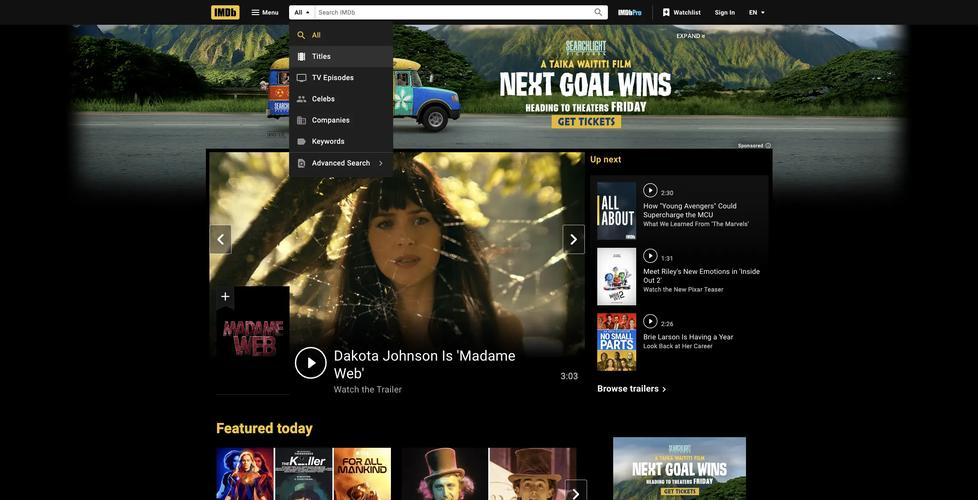 Task type: describe. For each thing, give the bounding box(es) containing it.
larson
[[658, 333, 680, 342]]

search image
[[296, 30, 307, 41]]

search
[[347, 159, 371, 167]]

companies
[[312, 116, 350, 124]]

sign in button
[[708, 4, 743, 20]]

having
[[690, 333, 712, 342]]

sponsored content section
[[64, 0, 915, 501]]

brie larson is having a year look back at her career
[[644, 333, 734, 350]]

the inside how "young avengers" could supercharge the mcu what we learned from 'the marvels'
[[686, 211, 696, 219]]

today
[[277, 420, 313, 437]]

up
[[591, 154, 602, 165]]

none field inside search box
[[315, 5, 584, 19]]

2 production art image from the left
[[402, 448, 577, 501]]

sign in
[[715, 9, 736, 16]]

advanced search link
[[289, 153, 394, 174]]

browse trailers link
[[598, 384, 670, 395]]

the inside dakota johnson is 'madame web' element
[[362, 384, 374, 395]]

find in page image
[[296, 158, 307, 169]]

celebs
[[312, 95, 335, 103]]

web'
[[334, 365, 364, 382]]

2:30
[[662, 190, 674, 197]]

career
[[694, 343, 713, 350]]

all inside menu
[[312, 31, 321, 39]]

her
[[683, 343, 693, 350]]

next
[[604, 154, 622, 165]]

how "young avengers" could supercharge the mcu what we learned from 'the marvels'
[[644, 202, 749, 228]]

johnson
[[383, 348, 438, 364]]

watchlist button
[[657, 4, 708, 20]]

pixar
[[689, 286, 703, 293]]

submit search image
[[594, 7, 604, 18]]

supercharge
[[644, 211, 684, 219]]

titles
[[312, 52, 331, 61]]

featured today
[[216, 420, 313, 437]]

sign
[[715, 9, 728, 16]]

is for having
[[682, 333, 688, 342]]

keywords
[[312, 137, 345, 146]]

advanced search
[[312, 159, 371, 167]]

en button
[[743, 4, 769, 20]]

dakota johnson is 'madame web' group
[[209, 152, 586, 395]]

1 vertical spatial chevron right inline image
[[571, 490, 582, 500]]

menu button
[[243, 5, 286, 19]]

avengers"
[[685, 202, 717, 210]]

movie image
[[296, 52, 307, 62]]

featured
[[216, 420, 274, 437]]

we
[[660, 221, 669, 228]]

dakota johnson is 'madame web' image
[[209, 152, 586, 364]]

en
[[750, 9, 758, 16]]

watchlist image
[[662, 7, 672, 18]]

browse
[[598, 384, 628, 394]]

2'
[[657, 276, 662, 285]]

in
[[732, 268, 738, 276]]

dakota
[[334, 348, 379, 364]]

trailers
[[630, 384, 659, 394]]

watch inside meet riley's new emotions in 'inside out 2' watch the new pixar teaser
[[644, 286, 662, 293]]



Task type: vqa. For each thing, say whether or not it's contained in the screenshot.
find in page Image in the left of the page
yes



Task type: locate. For each thing, give the bounding box(es) containing it.
watchlist
[[674, 9, 701, 16]]

look
[[644, 343, 658, 350]]

all inside button
[[295, 9, 303, 16]]

1 horizontal spatial the
[[664, 286, 673, 293]]

0 vertical spatial is
[[682, 333, 688, 342]]

mcu
[[698, 211, 714, 219]]

chevron right image inside browse trailers link
[[659, 384, 670, 395]]

watch inside dakota johnson is 'madame web' element
[[334, 384, 359, 395]]

all up search icon
[[295, 9, 303, 16]]

how
[[644, 202, 659, 210]]

all
[[295, 9, 303, 16], [312, 31, 321, 39]]

marvels'
[[726, 221, 749, 228]]

arrow drop down image
[[758, 7, 769, 18]]

what
[[644, 221, 659, 228]]

new
[[684, 268, 698, 276], [674, 286, 687, 293]]

#310 - brie larson image
[[598, 314, 637, 371]]

teaser
[[705, 286, 724, 293]]

menu inside search box
[[289, 25, 394, 174]]

advanced
[[312, 159, 345, 167]]

madame web image
[[216, 287, 290, 395], [216, 287, 290, 395]]

label image
[[296, 137, 307, 147]]

television image
[[296, 73, 307, 83]]

chevron right image down the back
[[659, 384, 670, 395]]

back
[[660, 343, 674, 350]]

new left the pixar
[[674, 286, 687, 293]]

1 horizontal spatial chevron right image
[[659, 384, 670, 395]]

business image
[[296, 115, 307, 126]]

2 horizontal spatial production art image
[[587, 448, 762, 501]]

the down riley's
[[664, 286, 673, 293]]

3:03
[[561, 371, 578, 382]]

3 production art image from the left
[[587, 448, 762, 501]]

arrow drop down image
[[303, 7, 313, 18]]

tv
[[312, 73, 322, 82]]

watch
[[644, 286, 662, 293], [334, 384, 359, 395]]

the up learned in the right of the page
[[686, 211, 696, 219]]

2 horizontal spatial the
[[686, 211, 696, 219]]

none search field containing all
[[289, 5, 609, 178]]

learned
[[671, 221, 694, 228]]

is right johnson
[[442, 348, 453, 364]]

meet riley's new emotions in 'inside out 2' watch the new pixar teaser
[[644, 268, 761, 293]]

riley's
[[662, 268, 682, 276]]

is inside brie larson is having a year look back at her career
[[682, 333, 688, 342]]

out
[[644, 276, 655, 285]]

2:26
[[662, 321, 674, 328]]

chevron right image inside advanced search link
[[376, 158, 386, 169]]

a
[[714, 333, 718, 342]]

people image
[[296, 94, 307, 105]]

1:31
[[662, 255, 674, 262]]

the left trailer
[[362, 384, 374, 395]]

'madame
[[457, 348, 516, 364]]

at
[[675, 343, 681, 350]]

0 horizontal spatial production art image
[[216, 448, 391, 501]]

home image
[[211, 5, 239, 19]]

is up her
[[682, 333, 688, 342]]

1 vertical spatial is
[[442, 348, 453, 364]]

brie
[[644, 333, 656, 342]]

2 vertical spatial the
[[362, 384, 374, 395]]

browse trailers
[[598, 384, 659, 394]]

menu containing all
[[289, 25, 394, 174]]

chevron left inline image
[[215, 235, 226, 245]]

0 vertical spatial all
[[295, 9, 303, 16]]

1 horizontal spatial production art image
[[402, 448, 577, 501]]

sponsored
[[739, 143, 765, 149]]

1 vertical spatial new
[[674, 286, 687, 293]]

'inside
[[740, 268, 761, 276]]

is inside dakota johnson is 'madame web'
[[442, 348, 453, 364]]

watch down web'
[[334, 384, 359, 395]]

in
[[730, 9, 736, 16]]

the
[[686, 211, 696, 219], [664, 286, 673, 293], [362, 384, 374, 395]]

chevron right inline image
[[569, 235, 580, 245], [571, 490, 582, 500]]

0 vertical spatial chevron right inline image
[[569, 235, 580, 245]]

0 horizontal spatial is
[[442, 348, 453, 364]]

the inside meet riley's new emotions in 'inside out 2' watch the new pixar teaser
[[664, 286, 673, 293]]

episodes
[[324, 73, 354, 82]]

year
[[720, 333, 734, 342]]

from
[[696, 221, 710, 228]]

menu
[[263, 9, 279, 16]]

1 production art image from the left
[[216, 448, 391, 501]]

chevron right image right search
[[376, 158, 386, 169]]

how young avengers could supercharge the mcu's future image
[[598, 183, 637, 240]]

tv episodes
[[312, 73, 354, 82]]

group
[[216, 287, 290, 395], [206, 448, 762, 501], [216, 448, 391, 501], [402, 448, 577, 501], [587, 448, 762, 501]]

1 horizontal spatial all
[[312, 31, 321, 39]]

all right search icon
[[312, 31, 321, 39]]

0 horizontal spatial all
[[295, 9, 303, 16]]

'the
[[712, 221, 724, 228]]

could
[[719, 202, 737, 210]]

up next
[[591, 154, 622, 165]]

watch down "out"
[[644, 286, 662, 293]]

1 horizontal spatial is
[[682, 333, 688, 342]]

emotions
[[700, 268, 730, 276]]

watch the trailer
[[334, 384, 402, 395]]

0 horizontal spatial chevron right image
[[376, 158, 386, 169]]

is
[[682, 333, 688, 342], [442, 348, 453, 364]]

1 vertical spatial watch
[[334, 384, 359, 395]]

0 vertical spatial chevron right image
[[376, 158, 386, 169]]

None field
[[315, 5, 584, 19]]

None search field
[[289, 5, 609, 178]]

1 vertical spatial all
[[312, 31, 321, 39]]

meet
[[644, 268, 660, 276]]

dakota johnson is 'madame web'
[[334, 348, 516, 382]]

"young
[[660, 202, 683, 210]]

1 vertical spatial chevron right image
[[659, 384, 670, 395]]

chevron right image
[[376, 158, 386, 169], [659, 384, 670, 395]]

is for 'madame
[[442, 348, 453, 364]]

production art image
[[216, 448, 391, 501], [402, 448, 577, 501], [587, 448, 762, 501]]

trailer
[[377, 384, 402, 395]]

all button
[[289, 5, 315, 19]]

0 vertical spatial watch
[[644, 286, 662, 293]]

dakota johnson is 'madame web' element
[[209, 152, 586, 395]]

0 horizontal spatial watch
[[334, 384, 359, 395]]

0 vertical spatial new
[[684, 268, 698, 276]]

0 horizontal spatial the
[[362, 384, 374, 395]]

0 vertical spatial the
[[686, 211, 696, 219]]

inside out 2 image
[[598, 248, 637, 306]]

new up the pixar
[[684, 268, 698, 276]]

menu image
[[250, 7, 261, 18]]

1 horizontal spatial watch
[[644, 286, 662, 293]]

menu
[[289, 25, 394, 174]]

1 vertical spatial the
[[664, 286, 673, 293]]

Search IMDb text field
[[315, 5, 584, 19]]



